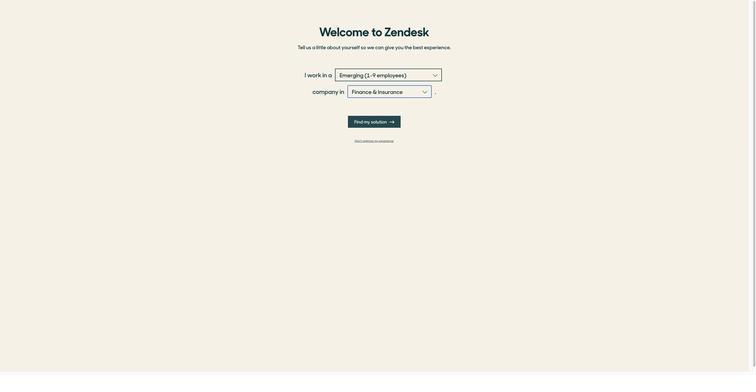 Task type: vqa. For each thing, say whether or not it's contained in the screenshot.
solution
yes



Task type: locate. For each thing, give the bounding box(es) containing it.
in right company
[[340, 87, 345, 96]]

1 horizontal spatial a
[[329, 71, 332, 79]]

0 vertical spatial a
[[313, 44, 316, 51]]

yourself
[[342, 44, 360, 51]]

0 horizontal spatial my
[[364, 119, 371, 125]]

us
[[306, 44, 312, 51]]

experience.
[[425, 44, 451, 51]]

about
[[327, 44, 341, 51]]

.
[[435, 87, 437, 96]]

so
[[361, 44, 366, 51]]

in
[[323, 71, 327, 79], [340, 87, 345, 96]]

1 vertical spatial my
[[375, 139, 379, 143]]

1 vertical spatial a
[[329, 71, 332, 79]]

0 horizontal spatial a
[[313, 44, 316, 51]]

1 vertical spatial in
[[340, 87, 345, 96]]

to
[[372, 22, 383, 40]]

you
[[396, 44, 404, 51]]

tell us a little about yourself so we can give you the best experience.
[[298, 44, 451, 51]]

in right work
[[323, 71, 327, 79]]

i work in a
[[305, 71, 332, 79]]

work
[[308, 71, 322, 79]]

0 vertical spatial my
[[364, 119, 371, 125]]

welcome
[[320, 22, 370, 40]]

0 vertical spatial in
[[323, 71, 327, 79]]

a right work
[[329, 71, 332, 79]]

i
[[305, 71, 306, 79]]

0 horizontal spatial in
[[323, 71, 327, 79]]

1 horizontal spatial my
[[375, 139, 379, 143]]

my right optimize
[[375, 139, 379, 143]]

my right find
[[364, 119, 371, 125]]

don't
[[355, 139, 362, 143]]

a
[[313, 44, 316, 51], [329, 71, 332, 79]]

best
[[413, 44, 424, 51]]

a right us
[[313, 44, 316, 51]]

my
[[364, 119, 371, 125], [375, 139, 379, 143]]

tell
[[298, 44, 305, 51]]



Task type: describe. For each thing, give the bounding box(es) containing it.
company in
[[313, 87, 345, 96]]

we
[[367, 44, 375, 51]]

little
[[317, 44, 326, 51]]

find     my solution
[[355, 119, 388, 125]]

company
[[313, 87, 339, 96]]

don't optimize my experience
[[355, 139, 394, 143]]

welcome to zendesk
[[320, 22, 430, 40]]

arrow right image
[[390, 120, 395, 124]]

experience
[[379, 139, 394, 143]]

find     my solution button
[[348, 116, 401, 128]]

find
[[355, 119, 363, 125]]

solution
[[371, 119, 387, 125]]

the
[[405, 44, 412, 51]]

optimize
[[363, 139, 374, 143]]

1 horizontal spatial in
[[340, 87, 345, 96]]

zendesk
[[385, 22, 430, 40]]

don't optimize my experience link
[[295, 139, 454, 143]]

give
[[385, 44, 395, 51]]

my inside button
[[364, 119, 371, 125]]

can
[[376, 44, 384, 51]]



